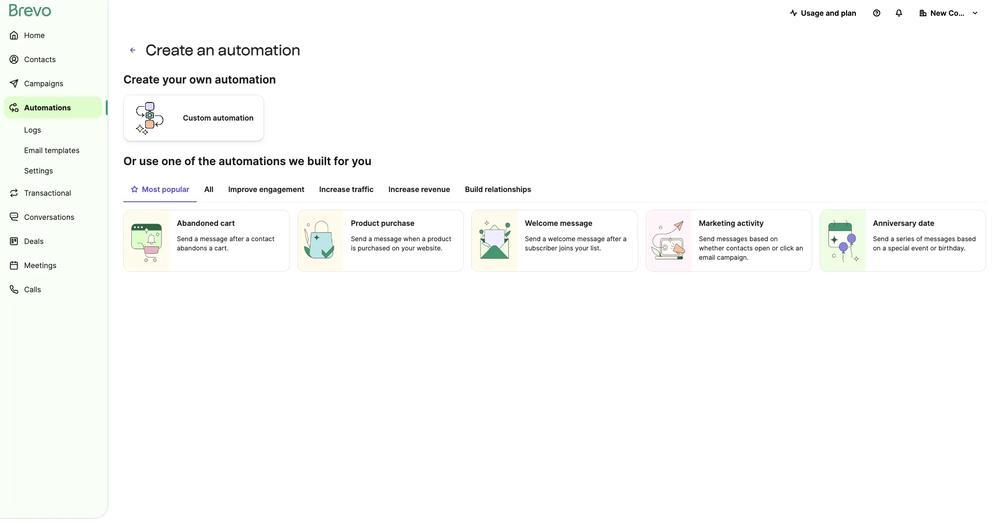 Task type: describe. For each thing, give the bounding box(es) containing it.
transactional link
[[4, 182, 102, 204]]

new company button
[[912, 4, 987, 22]]

on inside send a series of messages based on a special event or birthday.
[[873, 244, 881, 252]]

own
[[189, 73, 212, 86]]

send for welcome
[[525, 235, 541, 243]]

send a message after a contact abandons a cart.
[[177, 235, 275, 252]]

the
[[198, 155, 216, 168]]

calls link
[[4, 278, 102, 301]]

plan
[[841, 8, 857, 18]]

meetings link
[[4, 254, 102, 277]]

of for messages
[[917, 235, 923, 243]]

all link
[[197, 180, 221, 201]]

templates
[[45, 146, 80, 155]]

custom
[[183, 113, 211, 123]]

or inside send a series of messages based on a special event or birthday.
[[931, 244, 937, 252]]

list.
[[591, 244, 601, 252]]

settings link
[[4, 161, 102, 180]]

anniversary date
[[873, 219, 935, 228]]

contacts link
[[4, 48, 102, 71]]

use
[[139, 155, 159, 168]]

joins
[[559, 244, 574, 252]]

create your own automation
[[123, 73, 276, 86]]

welcome
[[525, 219, 558, 228]]

automations link
[[4, 97, 102, 119]]

logs link
[[4, 121, 102, 139]]

or
[[123, 155, 136, 168]]

deals
[[24, 237, 44, 246]]

0 vertical spatial automation
[[218, 41, 300, 59]]

send messages based on whether contacts open or click an email campaign.
[[699, 235, 803, 261]]

website.
[[417, 244, 443, 252]]

1 vertical spatial automation
[[215, 73, 276, 86]]

traffic
[[352, 185, 374, 194]]

product
[[428, 235, 452, 243]]

abandoned
[[177, 219, 219, 228]]

create for create an automation
[[146, 41, 194, 59]]

your inside the send a message when a product is purchased on your website.
[[401, 244, 415, 252]]

cart
[[220, 219, 235, 228]]

improve engagement link
[[221, 180, 312, 201]]

build relationships link
[[458, 180, 539, 201]]

create for create your own automation
[[123, 73, 160, 86]]

revenue
[[421, 185, 450, 194]]

send a welcome message after a subscriber joins your list.
[[525, 235, 627, 252]]

product purchase
[[351, 219, 415, 228]]

built
[[307, 155, 331, 168]]

of for the
[[184, 155, 195, 168]]

purchased
[[358, 244, 390, 252]]

abandoned cart
[[177, 219, 235, 228]]

dxrbf image
[[131, 186, 138, 193]]

transactional
[[24, 188, 71, 198]]

after inside send a welcome message after a subscriber joins your list.
[[607, 235, 621, 243]]

activity
[[737, 219, 764, 228]]

welcome
[[548, 235, 576, 243]]

deals link
[[4, 230, 102, 252]]

your inside send a welcome message after a subscriber joins your list.
[[575, 244, 589, 252]]

email
[[24, 146, 43, 155]]

send for marketing
[[699, 235, 715, 243]]

relationships
[[485, 185, 531, 194]]

automations
[[219, 155, 286, 168]]

build
[[465, 185, 483, 194]]

send a series of messages based on a special event or birthday.
[[873, 235, 976, 252]]

usage and plan
[[801, 8, 857, 18]]

send for abandoned
[[177, 235, 193, 243]]

abandons
[[177, 244, 207, 252]]

improve engagement
[[228, 185, 305, 194]]

marketing activity
[[699, 219, 764, 228]]

cart.
[[214, 244, 229, 252]]

messages inside 'send messages based on whether contacts open or click an email campaign.'
[[717, 235, 748, 243]]

subscriber
[[525, 244, 558, 252]]

event
[[912, 244, 929, 252]]

home
[[24, 31, 45, 40]]

on inside 'send messages based on whether contacts open or click an email campaign.'
[[770, 235, 778, 243]]

is
[[351, 244, 356, 252]]

or use one of the automations we built for you
[[123, 155, 372, 168]]

we
[[289, 155, 305, 168]]

email templates
[[24, 146, 80, 155]]

custom automation button
[[123, 93, 264, 142]]

special
[[888, 244, 910, 252]]

campaigns link
[[4, 72, 102, 95]]

when
[[404, 235, 420, 243]]

build relationships
[[465, 185, 531, 194]]

after inside send a message after a contact abandons a cart.
[[229, 235, 244, 243]]



Task type: vqa. For each thing, say whether or not it's contained in the screenshot.


Task type: locate. For each thing, give the bounding box(es) containing it.
increase traffic link
[[312, 180, 381, 201]]

contacts
[[24, 55, 56, 64]]

1 based from the left
[[750, 235, 769, 243]]

1 horizontal spatial your
[[401, 244, 415, 252]]

send up the whether
[[699, 235, 715, 243]]

settings
[[24, 166, 53, 175]]

an up own
[[197, 41, 215, 59]]

1 horizontal spatial after
[[607, 235, 621, 243]]

1 horizontal spatial messages
[[925, 235, 956, 243]]

or inside 'send messages based on whether contacts open or click an email campaign.'
[[772, 244, 778, 252]]

2 after from the left
[[607, 235, 621, 243]]

of left the the
[[184, 155, 195, 168]]

conversations
[[24, 213, 74, 222]]

1 vertical spatial an
[[796, 244, 803, 252]]

create an automation
[[146, 41, 300, 59]]

2 vertical spatial automation
[[213, 113, 254, 123]]

1 horizontal spatial of
[[917, 235, 923, 243]]

based up 'open'
[[750, 235, 769, 243]]

increase for increase revenue
[[389, 185, 419, 194]]

0 vertical spatial create
[[146, 41, 194, 59]]

and
[[826, 8, 839, 18]]

automation inside button
[[213, 113, 254, 123]]

usage
[[801, 8, 824, 18]]

2 messages from the left
[[925, 235, 956, 243]]

0 horizontal spatial or
[[772, 244, 778, 252]]

increase left 'revenue'
[[389, 185, 419, 194]]

an
[[197, 41, 215, 59], [796, 244, 803, 252]]

message up cart.
[[200, 235, 228, 243]]

of inside send a series of messages based on a special event or birthday.
[[917, 235, 923, 243]]

increase traffic
[[319, 185, 374, 194]]

2 based from the left
[[957, 235, 976, 243]]

message inside send a message after a contact abandons a cart.
[[200, 235, 228, 243]]

send inside send a message after a contact abandons a cart.
[[177, 235, 193, 243]]

based
[[750, 235, 769, 243], [957, 235, 976, 243]]

1 horizontal spatial an
[[796, 244, 803, 252]]

an inside 'send messages based on whether contacts open or click an email campaign.'
[[796, 244, 803, 252]]

1 messages from the left
[[717, 235, 748, 243]]

increase left the traffic
[[319, 185, 350, 194]]

increase
[[319, 185, 350, 194], [389, 185, 419, 194]]

2 horizontal spatial your
[[575, 244, 589, 252]]

1 vertical spatial of
[[917, 235, 923, 243]]

send inside 'send messages based on whether contacts open or click an email campaign.'
[[699, 235, 715, 243]]

send a message when a product is purchased on your website.
[[351, 235, 452, 252]]

1 increase from the left
[[319, 185, 350, 194]]

on
[[770, 235, 778, 243], [392, 244, 400, 252], [873, 244, 881, 252]]

message up send a welcome message after a subscriber joins your list.
[[560, 219, 593, 228]]

birthday.
[[939, 244, 966, 252]]

on inside the send a message when a product is purchased on your website.
[[392, 244, 400, 252]]

automation
[[218, 41, 300, 59], [215, 73, 276, 86], [213, 113, 254, 123]]

campaign.
[[717, 253, 749, 261]]

send inside send a series of messages based on a special event or birthday.
[[873, 235, 889, 243]]

send up is
[[351, 235, 367, 243]]

anniversary
[[873, 219, 917, 228]]

1 or from the left
[[772, 244, 778, 252]]

tab list containing most popular
[[123, 180, 987, 202]]

send inside send a welcome message after a subscriber joins your list.
[[525, 235, 541, 243]]

1 horizontal spatial increase
[[389, 185, 419, 194]]

email
[[699, 253, 715, 261]]

contact
[[251, 235, 275, 243]]

send up special
[[873, 235, 889, 243]]

increase for increase traffic
[[319, 185, 350, 194]]

most popular link
[[123, 180, 197, 202]]

send up subscriber
[[525, 235, 541, 243]]

4 send from the left
[[699, 235, 715, 243]]

0 horizontal spatial of
[[184, 155, 195, 168]]

message up list.
[[577, 235, 605, 243]]

new
[[931, 8, 947, 18]]

1 after from the left
[[229, 235, 244, 243]]

or
[[772, 244, 778, 252], [931, 244, 937, 252]]

for
[[334, 155, 349, 168]]

message down product purchase
[[374, 235, 402, 243]]

message inside the send a message when a product is purchased on your website.
[[374, 235, 402, 243]]

company
[[949, 8, 983, 18]]

1 horizontal spatial or
[[931, 244, 937, 252]]

open
[[755, 244, 770, 252]]

product
[[351, 219, 379, 228]]

3 send from the left
[[525, 235, 541, 243]]

messages inside send a series of messages based on a special event or birthday.
[[925, 235, 956, 243]]

a
[[194, 235, 198, 243], [246, 235, 249, 243], [369, 235, 372, 243], [422, 235, 426, 243], [543, 235, 546, 243], [623, 235, 627, 243], [891, 235, 895, 243], [209, 244, 213, 252], [883, 244, 887, 252]]

0 vertical spatial of
[[184, 155, 195, 168]]

0 horizontal spatial an
[[197, 41, 215, 59]]

0 horizontal spatial on
[[392, 244, 400, 252]]

0 horizontal spatial increase
[[319, 185, 350, 194]]

based inside 'send messages based on whether contacts open or click an email campaign.'
[[750, 235, 769, 243]]

all
[[204, 185, 214, 194]]

send
[[177, 235, 193, 243], [351, 235, 367, 243], [525, 235, 541, 243], [699, 235, 715, 243], [873, 235, 889, 243]]

most
[[142, 185, 160, 194]]

send for product
[[351, 235, 367, 243]]

after
[[229, 235, 244, 243], [607, 235, 621, 243]]

engagement
[[259, 185, 305, 194]]

an right 'click'
[[796, 244, 803, 252]]

you
[[352, 155, 372, 168]]

your
[[162, 73, 187, 86], [401, 244, 415, 252], [575, 244, 589, 252]]

send for anniversary
[[873, 235, 889, 243]]

tab list
[[123, 180, 987, 202]]

campaigns
[[24, 79, 63, 88]]

welcome message
[[525, 219, 593, 228]]

marketing
[[699, 219, 736, 228]]

or right the event at top
[[931, 244, 937, 252]]

messages up birthday.
[[925, 235, 956, 243]]

5 send from the left
[[873, 235, 889, 243]]

based up birthday.
[[957, 235, 976, 243]]

improve
[[228, 185, 257, 194]]

or left 'click'
[[772, 244, 778, 252]]

2 increase from the left
[[389, 185, 419, 194]]

click
[[780, 244, 794, 252]]

0 horizontal spatial your
[[162, 73, 187, 86]]

of up the event at top
[[917, 235, 923, 243]]

of
[[184, 155, 195, 168], [917, 235, 923, 243]]

increase revenue link
[[381, 180, 458, 201]]

2 send from the left
[[351, 235, 367, 243]]

calls
[[24, 285, 41, 294]]

messages
[[717, 235, 748, 243], [925, 235, 956, 243]]

send up the abandons
[[177, 235, 193, 243]]

1 vertical spatial create
[[123, 73, 160, 86]]

send inside the send a message when a product is purchased on your website.
[[351, 235, 367, 243]]

meetings
[[24, 261, 57, 270]]

increase revenue
[[389, 185, 450, 194]]

popular
[[162, 185, 189, 194]]

1 send from the left
[[177, 235, 193, 243]]

new company
[[931, 8, 983, 18]]

0 vertical spatial an
[[197, 41, 215, 59]]

1 horizontal spatial based
[[957, 235, 976, 243]]

home link
[[4, 24, 102, 46]]

conversations link
[[4, 206, 102, 228]]

email templates link
[[4, 141, 102, 160]]

0 horizontal spatial messages
[[717, 235, 748, 243]]

based inside send a series of messages based on a special event or birthday.
[[957, 235, 976, 243]]

one
[[161, 155, 182, 168]]

most popular
[[142, 185, 189, 194]]

2 horizontal spatial on
[[873, 244, 881, 252]]

usage and plan button
[[783, 4, 864, 22]]

1 horizontal spatial on
[[770, 235, 778, 243]]

contacts
[[726, 244, 753, 252]]

2 or from the left
[[931, 244, 937, 252]]

0 horizontal spatial based
[[750, 235, 769, 243]]

message inside send a welcome message after a subscriber joins your list.
[[577, 235, 605, 243]]

create
[[146, 41, 194, 59], [123, 73, 160, 86]]

your down the when
[[401, 244, 415, 252]]

series
[[896, 235, 915, 243]]

messages up contacts
[[717, 235, 748, 243]]

your left list.
[[575, 244, 589, 252]]

0 horizontal spatial after
[[229, 235, 244, 243]]

date
[[919, 219, 935, 228]]

whether
[[699, 244, 725, 252]]

custom automation
[[183, 113, 254, 123]]

your left own
[[162, 73, 187, 86]]



